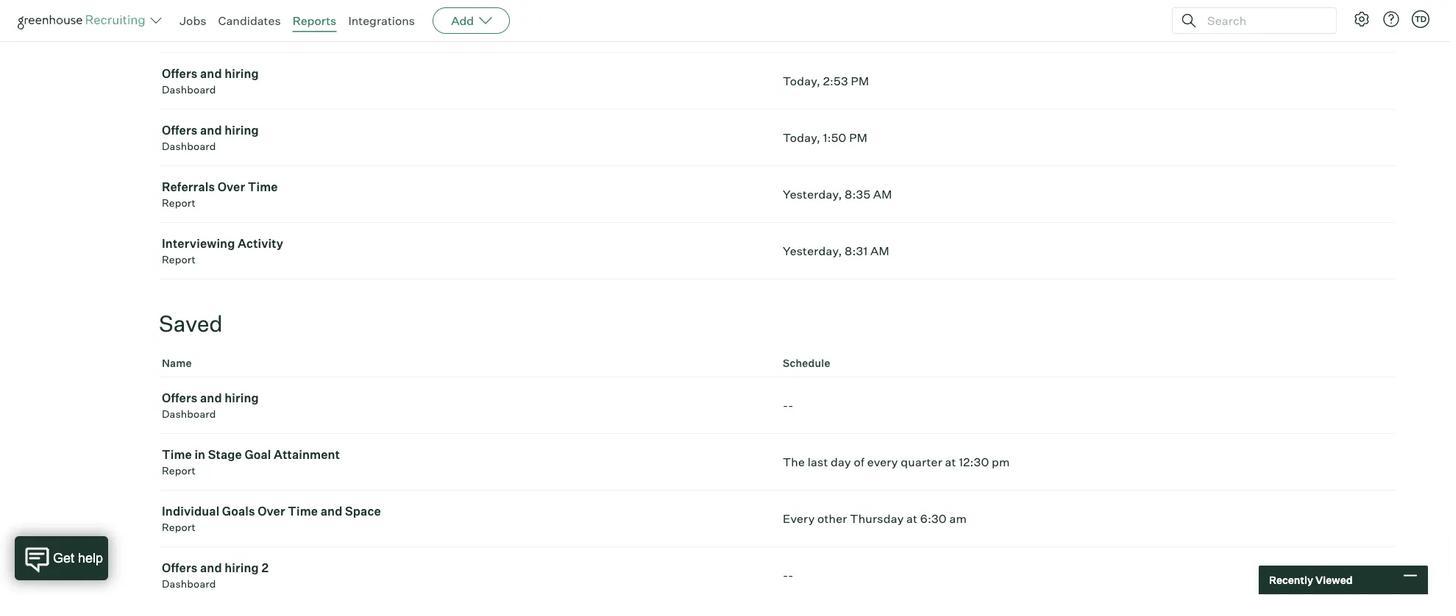 Task type: locate. For each thing, give the bounding box(es) containing it.
offers and hiring dashboard up referrals
[[162, 123, 259, 153]]

1 yesterday, from the top
[[783, 187, 842, 202]]

-- down every
[[783, 568, 794, 583]]

of
[[854, 455, 865, 470]]

dashboard down individual
[[162, 578, 216, 591]]

dashboard for --
[[162, 408, 216, 421]]

-
[[783, 398, 788, 413], [788, 398, 794, 413], [783, 568, 788, 583], [788, 568, 794, 583]]

pm right 2:53
[[851, 74, 869, 88]]

yesterday,
[[783, 187, 842, 202], [783, 244, 842, 258]]

today, for today, 2:53 pm
[[783, 74, 821, 88]]

offers and hiring dashboard for today, 2:53 pm
[[162, 66, 259, 96]]

0 horizontal spatial over
[[218, 180, 245, 194]]

report inside referrals over time report
[[162, 197, 196, 210]]

viewed
[[1316, 574, 1353, 587]]

and up referrals
[[200, 123, 222, 138]]

hiring
[[225, 66, 259, 81], [225, 123, 259, 138], [225, 391, 259, 406], [225, 561, 259, 576]]

yesterday, left '8:35'
[[783, 187, 842, 202]]

3 report from the top
[[162, 465, 196, 477]]

5 dashboard from the top
[[162, 578, 216, 591]]

today,
[[783, 74, 821, 88], [783, 130, 821, 145]]

configure image
[[1353, 10, 1371, 28]]

0 horizontal spatial at
[[907, 512, 918, 526]]

6:30
[[920, 512, 947, 526]]

0 vertical spatial time
[[248, 180, 278, 194]]

3 offers and hiring dashboard from the top
[[162, 391, 259, 421]]

1 vertical spatial over
[[258, 504, 285, 519]]

3 dashboard from the top
[[162, 140, 216, 153]]

am
[[873, 187, 892, 202], [871, 244, 890, 258]]

0 vertical spatial today,
[[783, 74, 821, 88]]

1 vertical spatial yesterday,
[[783, 244, 842, 258]]

over inside individual goals over time and space report
[[258, 504, 285, 519]]

1 vertical spatial pm
[[849, 130, 868, 145]]

jobs link
[[180, 13, 206, 28]]

name
[[162, 357, 192, 370]]

every
[[783, 512, 815, 526]]

0 horizontal spatial time
[[162, 448, 192, 462]]

offers and hiring dashboard down recruiting efficiency dashboard
[[162, 66, 259, 96]]

2 -- from the top
[[783, 568, 794, 583]]

4 hiring from the top
[[225, 561, 259, 576]]

time
[[248, 180, 278, 194], [162, 448, 192, 462], [288, 504, 318, 519]]

2 horizontal spatial time
[[288, 504, 318, 519]]

hiring down recruiting efficiency dashboard
[[225, 66, 259, 81]]

dashboard
[[162, 27, 216, 40], [162, 83, 216, 96], [162, 140, 216, 153], [162, 408, 216, 421], [162, 578, 216, 591]]

offers and hiring dashboard
[[162, 66, 259, 96], [162, 123, 259, 153], [162, 391, 259, 421]]

0 vertical spatial --
[[783, 398, 794, 413]]

and inside individual goals over time and space report
[[321, 504, 343, 519]]

and
[[200, 66, 222, 81], [200, 123, 222, 138], [200, 391, 222, 406], [321, 504, 343, 519], [200, 561, 222, 576]]

greenhouse recruiting image
[[18, 12, 150, 29]]

goals
[[222, 504, 255, 519]]

offers down jobs
[[162, 66, 198, 81]]

report down individual
[[162, 521, 196, 534]]

offers down individual
[[162, 561, 198, 576]]

td button
[[1412, 10, 1430, 28]]

candidates
[[218, 13, 281, 28]]

1 vertical spatial --
[[783, 568, 794, 583]]

1 vertical spatial at
[[907, 512, 918, 526]]

yesterday, for yesterday, 8:31 am
[[783, 244, 842, 258]]

time left in
[[162, 448, 192, 462]]

1 -- from the top
[[783, 398, 794, 413]]

2 yesterday, from the top
[[783, 244, 842, 258]]

4 report from the top
[[162, 521, 196, 534]]

1 horizontal spatial over
[[258, 504, 285, 519]]

2 today, from the top
[[783, 130, 821, 145]]

offers down name
[[162, 391, 198, 406]]

time up activity
[[248, 180, 278, 194]]

individual
[[162, 504, 220, 519]]

2 offers from the top
[[162, 123, 198, 138]]

offers and hiring dashboard for --
[[162, 391, 259, 421]]

1 vertical spatial am
[[871, 244, 890, 258]]

3 offers from the top
[[162, 391, 198, 406]]

today, 1:50 pm
[[783, 130, 868, 145]]

dashboard up in
[[162, 408, 216, 421]]

recruiting
[[162, 10, 223, 24]]

saved
[[159, 310, 223, 338]]

today, left 2:53
[[783, 74, 821, 88]]

in
[[195, 448, 205, 462]]

-- for offers and hiring
[[783, 398, 794, 413]]

interviewing activity report
[[162, 236, 283, 266]]

1 horizontal spatial time
[[248, 180, 278, 194]]

Search text field
[[1204, 10, 1323, 31]]

2 offers and hiring dashboard from the top
[[162, 123, 259, 153]]

12:30
[[959, 455, 989, 470]]

hiring up goal
[[225, 391, 259, 406]]

0 vertical spatial yesterday,
[[783, 187, 842, 202]]

0 vertical spatial pm
[[851, 74, 869, 88]]

0 vertical spatial am
[[873, 187, 892, 202]]

am right '8:35'
[[873, 187, 892, 202]]

referrals over time report
[[162, 180, 278, 210]]

stage
[[208, 448, 242, 462]]

and up in
[[200, 391, 222, 406]]

over right referrals
[[218, 180, 245, 194]]

and left space
[[321, 504, 343, 519]]

pm right 1:50 in the right top of the page
[[849, 130, 868, 145]]

offers and hiring dashboard up in
[[162, 391, 259, 421]]

time down attainment
[[288, 504, 318, 519]]

1 today, from the top
[[783, 74, 821, 88]]

recruiting efficiency dashboard
[[162, 10, 282, 40]]

report down in
[[162, 465, 196, 477]]

quarter
[[901, 455, 943, 470]]

at
[[945, 455, 956, 470], [907, 512, 918, 526]]

activity
[[238, 236, 283, 251]]

over
[[218, 180, 245, 194], [258, 504, 285, 519]]

1 vertical spatial offers and hiring dashboard
[[162, 123, 259, 153]]

2 vertical spatial time
[[288, 504, 318, 519]]

1 report from the top
[[162, 197, 196, 210]]

report
[[162, 197, 196, 210], [162, 253, 196, 266], [162, 465, 196, 477], [162, 521, 196, 534]]

2 vertical spatial offers and hiring dashboard
[[162, 391, 259, 421]]

hiring up referrals over time report on the top left of page
[[225, 123, 259, 138]]

schedule
[[783, 357, 831, 370]]

0 vertical spatial over
[[218, 180, 245, 194]]

attainment
[[274, 448, 340, 462]]

1 dashboard from the top
[[162, 27, 216, 40]]

yesterday, left 8:31
[[783, 244, 842, 258]]

time inside referrals over time report
[[248, 180, 278, 194]]

hiring inside offers and hiring 2 dashboard
[[225, 561, 259, 576]]

over right goals
[[258, 504, 285, 519]]

2 dashboard from the top
[[162, 83, 216, 96]]

pm
[[851, 74, 869, 88], [849, 130, 868, 145]]

2 report from the top
[[162, 253, 196, 266]]

at left 12:30
[[945, 455, 956, 470]]

--
[[783, 398, 794, 413], [783, 568, 794, 583]]

offers
[[162, 66, 198, 81], [162, 123, 198, 138], [162, 391, 198, 406], [162, 561, 198, 576]]

1 horizontal spatial at
[[945, 455, 956, 470]]

and left 2
[[200, 561, 222, 576]]

hiring left 2
[[225, 561, 259, 576]]

dashboard down jobs
[[162, 83, 216, 96]]

dashboard down recruiting
[[162, 27, 216, 40]]

offers up referrals
[[162, 123, 198, 138]]

dashboard up referrals
[[162, 140, 216, 153]]

-- down schedule
[[783, 398, 794, 413]]

1 offers and hiring dashboard from the top
[[162, 66, 259, 96]]

today, left 1:50 in the right top of the page
[[783, 130, 821, 145]]

4 offers from the top
[[162, 561, 198, 576]]

dashboard for today, 2:53 pm
[[162, 83, 216, 96]]

8:31
[[845, 244, 868, 258]]

add
[[451, 13, 474, 28]]

0 vertical spatial offers and hiring dashboard
[[162, 66, 259, 96]]

at left 6:30
[[907, 512, 918, 526]]

report down referrals
[[162, 197, 196, 210]]

1 vertical spatial time
[[162, 448, 192, 462]]

td button
[[1409, 7, 1433, 31]]

report down interviewing
[[162, 253, 196, 266]]

4 dashboard from the top
[[162, 408, 216, 421]]

1 vertical spatial today,
[[783, 130, 821, 145]]

td
[[1415, 14, 1427, 24]]

am right 8:31
[[871, 244, 890, 258]]



Task type: vqa. For each thing, say whether or not it's contained in the screenshot.


Task type: describe. For each thing, give the bounding box(es) containing it.
over inside referrals over time report
[[218, 180, 245, 194]]

recently viewed
[[1269, 574, 1353, 587]]

8:35
[[845, 187, 871, 202]]

every
[[867, 455, 898, 470]]

interviewing
[[162, 236, 235, 251]]

candidates link
[[218, 13, 281, 28]]

day
[[831, 455, 851, 470]]

other
[[818, 512, 848, 526]]

last
[[808, 455, 828, 470]]

and inside offers and hiring 2 dashboard
[[200, 561, 222, 576]]

0 vertical spatial at
[[945, 455, 956, 470]]

and down recruiting efficiency dashboard
[[200, 66, 222, 81]]

reports
[[293, 13, 337, 28]]

report inside individual goals over time and space report
[[162, 521, 196, 534]]

integrations
[[348, 13, 415, 28]]

today, 2:53 pm
[[783, 74, 869, 88]]

pm
[[992, 455, 1010, 470]]

dashboard inside offers and hiring 2 dashboard
[[162, 578, 216, 591]]

efficiency
[[226, 10, 282, 24]]

thursday
[[850, 512, 904, 526]]

pm for today, 1:50 pm
[[849, 130, 868, 145]]

-- for offers and hiring 2
[[783, 568, 794, 583]]

am for yesterday, 8:35 am
[[873, 187, 892, 202]]

add button
[[433, 7, 510, 34]]

report inside interviewing activity report
[[162, 253, 196, 266]]

yesterday, 8:31 am
[[783, 244, 890, 258]]

2 hiring from the top
[[225, 123, 259, 138]]

yesterday, 8:35 am
[[783, 187, 892, 202]]

2
[[262, 561, 269, 576]]

pm for today, 2:53 pm
[[851, 74, 869, 88]]

dashboard inside recruiting efficiency dashboard
[[162, 27, 216, 40]]

the last day of every quarter at 12:30 pm
[[783, 455, 1010, 470]]

recently
[[1269, 574, 1314, 587]]

report inside the 'time in stage goal attainment report'
[[162, 465, 196, 477]]

integrations link
[[348, 13, 415, 28]]

space
[[345, 504, 381, 519]]

time inside the 'time in stage goal attainment report'
[[162, 448, 192, 462]]

dashboard for today, 1:50 pm
[[162, 140, 216, 153]]

3 hiring from the top
[[225, 391, 259, 406]]

offers and hiring dashboard for today, 1:50 pm
[[162, 123, 259, 153]]

time in stage goal attainment report
[[162, 448, 340, 477]]

1 offers from the top
[[162, 66, 198, 81]]

referrals
[[162, 180, 215, 194]]

individual goals over time and space report
[[162, 504, 381, 534]]

every other thursday at 6:30 am
[[783, 512, 967, 526]]

1 hiring from the top
[[225, 66, 259, 81]]

2:53
[[823, 74, 848, 88]]

the
[[783, 455, 805, 470]]

am for yesterday, 8:31 am
[[871, 244, 890, 258]]

offers inside offers and hiring 2 dashboard
[[162, 561, 198, 576]]

am
[[950, 512, 967, 526]]

goal
[[245, 448, 271, 462]]

reports link
[[293, 13, 337, 28]]

1:50
[[823, 130, 847, 145]]

jobs
[[180, 13, 206, 28]]

yesterday, for yesterday, 8:35 am
[[783, 187, 842, 202]]

today, for today, 1:50 pm
[[783, 130, 821, 145]]

offers and hiring 2 dashboard
[[162, 561, 269, 591]]

time inside individual goals over time and space report
[[288, 504, 318, 519]]



